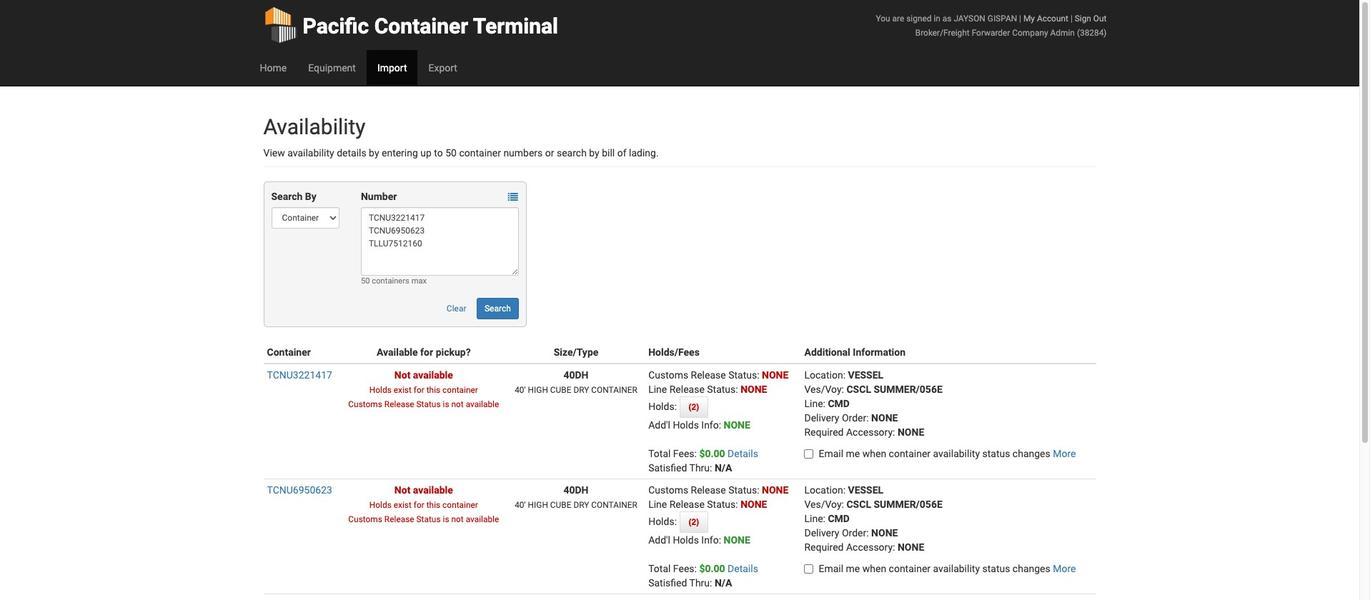 Task type: locate. For each thing, give the bounding box(es) containing it.
tcnu3221417 link
[[267, 370, 332, 381]]

1 status from the top
[[983, 448, 1011, 460]]

1 40' from the top
[[515, 385, 526, 395]]

0 vertical spatial 40'
[[515, 385, 526, 395]]

2 (2) link from the top
[[680, 512, 709, 533]]

2 is from the top
[[443, 515, 449, 525]]

n/a for tcnu6950623
[[715, 578, 733, 589]]

0 vertical spatial details
[[728, 448, 759, 460]]

1 vertical spatial this
[[427, 501, 441, 511]]

1 this from the top
[[427, 385, 441, 395]]

add'l holds info: none for tcnu3221417
[[649, 420, 751, 431]]

cscl for tcnu3221417
[[847, 384, 872, 395]]

is for tcnu6950623
[[443, 515, 449, 525]]

total fees: $0.00 details satisfied thru: n/a for tcnu3221417
[[649, 448, 759, 474]]

me for tcnu6950623
[[846, 563, 860, 575]]

1 add'l holds info: none from the top
[[649, 420, 751, 431]]

holds: for tcnu6950623
[[649, 516, 680, 528]]

2 not from the top
[[452, 515, 464, 525]]

ves/voy:
[[805, 384, 845, 395], [805, 499, 845, 511]]

0 vertical spatial is
[[443, 400, 449, 410]]

available
[[413, 370, 453, 381], [466, 400, 499, 410], [413, 485, 453, 496], [466, 515, 499, 525]]

thru: for tcnu3221417
[[690, 463, 713, 474]]

1 vertical spatial location : vessel ves/voy: cscl summer/056e line: cmd delivery order : none required accessory : none
[[805, 485, 943, 553]]

1 accessory from the top
[[847, 427, 893, 438]]

1 location from the top
[[805, 370, 844, 381]]

1 not from the top
[[452, 400, 464, 410]]

container
[[459, 147, 501, 159], [443, 385, 478, 395], [889, 448, 931, 460], [443, 501, 478, 511], [889, 563, 931, 575]]

1 order from the top
[[842, 413, 867, 424]]

1 vertical spatial for
[[414, 385, 425, 395]]

1 vessel from the top
[[848, 370, 884, 381]]

2 vessel from the top
[[848, 485, 884, 496]]

customs
[[649, 370, 689, 381], [349, 400, 383, 410], [649, 485, 689, 496], [349, 515, 383, 525]]

2 40dh from the top
[[564, 485, 589, 496]]

1 vertical spatial high
[[528, 501, 548, 511]]

available
[[377, 347, 418, 358]]

location : vessel ves/voy: cscl summer/056e line: cmd delivery order : none required accessory : none for tcnu6950623
[[805, 485, 943, 553]]

0 vertical spatial fees:
[[674, 448, 697, 460]]

search
[[271, 191, 303, 202], [485, 304, 511, 314]]

2 location from the top
[[805, 485, 844, 496]]

cmd
[[828, 398, 850, 410], [828, 513, 850, 525]]

1 vertical spatial email me when container availability status changes more
[[819, 563, 1077, 575]]

entering
[[382, 147, 418, 159]]

size/type
[[554, 347, 599, 358]]

0 vertical spatial order
[[842, 413, 867, 424]]

0 horizontal spatial |
[[1020, 14, 1022, 24]]

email for tcnu3221417
[[819, 448, 844, 460]]

2 status from the top
[[983, 563, 1011, 575]]

total for tcnu6950623
[[649, 563, 671, 575]]

clear button
[[439, 298, 474, 320]]

0 vertical spatial delivery
[[805, 413, 840, 424]]

2 required from the top
[[805, 542, 844, 553]]

customs release status : none line release status : none for tcnu6950623
[[649, 485, 789, 511]]

holds:
[[649, 401, 680, 413], [649, 516, 680, 528]]

0 vertical spatial line:
[[805, 398, 826, 410]]

1 vertical spatial thru:
[[690, 578, 713, 589]]

0 vertical spatial 50
[[446, 147, 457, 159]]

2 thru: from the top
[[690, 578, 713, 589]]

2 high from the top
[[528, 501, 548, 511]]

2 total fees: $0.00 details satisfied thru: n/a from the top
[[649, 563, 759, 589]]

1 vertical spatial availability
[[934, 448, 980, 460]]

1 vertical spatial status
[[983, 563, 1011, 575]]

1 vertical spatial not
[[395, 485, 411, 496]]

0 vertical spatial not
[[395, 370, 411, 381]]

2 n/a from the top
[[715, 578, 733, 589]]

2 summer/056e from the top
[[874, 499, 943, 511]]

by right details
[[369, 147, 379, 159]]

1 vertical spatial changes
[[1013, 563, 1051, 575]]

0 vertical spatial availability
[[288, 147, 334, 159]]

2 not from the top
[[395, 485, 411, 496]]

by left bill
[[589, 147, 600, 159]]

2 vertical spatial availability
[[934, 563, 980, 575]]

2 ves/voy: from the top
[[805, 499, 845, 511]]

2 cube from the top
[[550, 501, 572, 511]]

add'l for tcnu3221417
[[649, 420, 671, 431]]

summer/056e
[[874, 384, 943, 395], [874, 499, 943, 511]]

container up export popup button
[[375, 14, 469, 39]]

40dh 40' high cube dry container for tcnu3221417
[[515, 370, 638, 395]]

my account link
[[1024, 14, 1069, 24]]

40'
[[515, 385, 526, 395], [515, 501, 526, 511]]

email
[[819, 448, 844, 460], [819, 563, 844, 575]]

vessel for tcnu3221417
[[848, 370, 884, 381]]

1 horizontal spatial |
[[1071, 14, 1073, 24]]

1 more link from the top
[[1053, 448, 1077, 460]]

availability
[[288, 147, 334, 159], [934, 448, 980, 460], [934, 563, 980, 575]]

2 satisfied from the top
[[649, 578, 687, 589]]

1 vertical spatial (2) link
[[680, 512, 709, 533]]

when
[[863, 448, 887, 460], [863, 563, 887, 575]]

1 high from the top
[[528, 385, 548, 395]]

1 vertical spatial details
[[728, 563, 759, 575]]

info: for tcnu3221417
[[702, 420, 722, 431]]

40dh for tcnu3221417
[[564, 370, 589, 381]]

1 delivery from the top
[[805, 413, 840, 424]]

0 vertical spatial details link
[[728, 448, 759, 460]]

2 add'l from the top
[[649, 535, 671, 546]]

1 vertical spatial 40dh
[[564, 485, 589, 496]]

high
[[528, 385, 548, 395], [528, 501, 548, 511]]

exist for tcnu6950623
[[394, 501, 412, 511]]

1 cscl from the top
[[847, 384, 872, 395]]

1 vertical spatial total fees: $0.00 details satisfied thru: n/a
[[649, 563, 759, 589]]

line for tcnu6950623
[[649, 499, 667, 511]]

n/a
[[715, 463, 733, 474], [715, 578, 733, 589]]

additional
[[805, 347, 851, 358]]

jayson
[[954, 14, 986, 24]]

not
[[452, 400, 464, 410], [452, 515, 464, 525]]

satisfied
[[649, 463, 687, 474], [649, 578, 687, 589]]

1 line from the top
[[649, 384, 667, 395]]

:
[[757, 370, 760, 381], [844, 370, 846, 381], [736, 384, 738, 395], [867, 413, 869, 424], [893, 427, 896, 438], [757, 485, 760, 496], [844, 485, 846, 496], [736, 499, 738, 511], [867, 528, 869, 539], [893, 542, 896, 553]]

search left by
[[271, 191, 303, 202]]

1 total from the top
[[649, 448, 671, 460]]

1 vertical spatial add'l holds info: none
[[649, 535, 751, 546]]

status
[[729, 370, 757, 381], [707, 384, 736, 395], [417, 400, 441, 410], [729, 485, 757, 496], [707, 499, 736, 511], [417, 515, 441, 525]]

1 satisfied from the top
[[649, 463, 687, 474]]

2 when from the top
[[863, 563, 887, 575]]

0 vertical spatial total fees: $0.00 details satisfied thru: n/a
[[649, 448, 759, 474]]

1 vertical spatial vessel
[[848, 485, 884, 496]]

vessel
[[848, 370, 884, 381], [848, 485, 884, 496]]

1 changes from the top
[[1013, 448, 1051, 460]]

1 customs release status : none line release status : none from the top
[[649, 370, 789, 395]]

this
[[427, 385, 441, 395], [427, 501, 441, 511]]

1 thru: from the top
[[690, 463, 713, 474]]

2 40' from the top
[[515, 501, 526, 511]]

0 vertical spatial cmd
[[828, 398, 850, 410]]

not for tcnu3221417
[[452, 400, 464, 410]]

more
[[1053, 448, 1077, 460], [1053, 563, 1077, 575]]

0 vertical spatial not
[[452, 400, 464, 410]]

1 vertical spatial me
[[846, 563, 860, 575]]

2 info: from the top
[[702, 535, 722, 546]]

0 vertical spatial more link
[[1053, 448, 1077, 460]]

2 order from the top
[[842, 528, 867, 539]]

1 vertical spatial line:
[[805, 513, 826, 525]]

exist
[[394, 385, 412, 395], [394, 501, 412, 511]]

$0.00
[[700, 448, 726, 460], [700, 563, 726, 575]]

1 vertical spatial when
[[863, 563, 887, 575]]

1 email me when container availability status changes more from the top
[[819, 448, 1077, 460]]

1 vertical spatial satisfied
[[649, 578, 687, 589]]

dry
[[574, 385, 590, 395], [574, 501, 590, 511]]

0 vertical spatial required
[[805, 427, 844, 438]]

account
[[1038, 14, 1069, 24]]

2 (2) from the top
[[689, 518, 699, 528]]

required
[[805, 427, 844, 438], [805, 542, 844, 553]]

(2) link
[[680, 397, 709, 418], [680, 512, 709, 533]]

delivery
[[805, 413, 840, 424], [805, 528, 840, 539]]

2 location : vessel ves/voy: cscl summer/056e line: cmd delivery order : none required accessory : none from the top
[[805, 485, 943, 553]]

40dh 40' high cube dry container for tcnu6950623
[[515, 485, 638, 511]]

1 vertical spatial exist
[[394, 501, 412, 511]]

0 vertical spatial cscl
[[847, 384, 872, 395]]

2 customs release status : none line release status : none from the top
[[649, 485, 789, 511]]

order
[[842, 413, 867, 424], [842, 528, 867, 539]]

1 (2) from the top
[[689, 403, 699, 413]]

1 vertical spatial 40dh 40' high cube dry container
[[515, 485, 638, 511]]

1 vertical spatial container
[[592, 501, 638, 511]]

1 location : vessel ves/voy: cscl summer/056e line: cmd delivery order : none required accessory : none from the top
[[805, 370, 943, 438]]

1 n/a from the top
[[715, 463, 733, 474]]

1 horizontal spatial container
[[375, 14, 469, 39]]

2 this from the top
[[427, 501, 441, 511]]

delivery for tcnu3221417
[[805, 413, 840, 424]]

1 (2) link from the top
[[680, 397, 709, 418]]

location : vessel ves/voy: cscl summer/056e line: cmd delivery order : none required accessory : none for tcnu3221417
[[805, 370, 943, 438]]

view availability details by entering up to 50 container numbers or search by bill of lading.
[[264, 147, 659, 159]]

1 vertical spatial search
[[485, 304, 511, 314]]

location for tcnu3221417
[[805, 370, 844, 381]]

1 fees: from the top
[[674, 448, 697, 460]]

50 left containers at the left top
[[361, 277, 370, 286]]

2 not available holds exist for this container customs release status is not available from the top
[[349, 485, 499, 525]]

0 vertical spatial holds:
[[649, 401, 680, 413]]

details link
[[728, 448, 759, 460], [728, 563, 759, 575]]

2 delivery from the top
[[805, 528, 840, 539]]

0 vertical spatial accessory
[[847, 427, 893, 438]]

0 vertical spatial ves/voy:
[[805, 384, 845, 395]]

details for tcnu3221417
[[728, 448, 759, 460]]

2 cscl from the top
[[847, 499, 872, 511]]

2 cmd from the top
[[828, 513, 850, 525]]

release
[[691, 370, 726, 381], [670, 384, 705, 395], [385, 400, 414, 410], [691, 485, 726, 496], [670, 499, 705, 511], [385, 515, 414, 525]]

0 vertical spatial email me when container availability status changes more
[[819, 448, 1077, 460]]

2 line: from the top
[[805, 513, 826, 525]]

2 container from the top
[[592, 501, 638, 511]]

fees:
[[674, 448, 697, 460], [674, 563, 697, 575]]

1 line: from the top
[[805, 398, 826, 410]]

location
[[805, 370, 844, 381], [805, 485, 844, 496]]

1 total fees: $0.00 details satisfied thru: n/a from the top
[[649, 448, 759, 474]]

2 details from the top
[[728, 563, 759, 575]]

1 vertical spatial (2)
[[689, 518, 699, 528]]

pacific container terminal
[[303, 14, 559, 39]]

2 me from the top
[[846, 563, 860, 575]]

0 vertical spatial customs release status : none line release status : none
[[649, 370, 789, 395]]

None checkbox
[[805, 450, 814, 459], [805, 565, 814, 574], [805, 450, 814, 459], [805, 565, 814, 574]]

for
[[421, 347, 433, 358], [414, 385, 425, 395], [414, 501, 425, 511]]

home
[[260, 62, 287, 74]]

| left my
[[1020, 14, 1022, 24]]

2 details link from the top
[[728, 563, 759, 575]]

email me when container availability status changes more
[[819, 448, 1077, 460], [819, 563, 1077, 575]]

containers
[[372, 277, 410, 286]]

cscl for tcnu6950623
[[847, 499, 872, 511]]

1 cube from the top
[[550, 385, 572, 395]]

2 $0.00 from the top
[[700, 563, 726, 575]]

1 email from the top
[[819, 448, 844, 460]]

0 vertical spatial add'l holds info: none
[[649, 420, 751, 431]]

order for tcnu3221417
[[842, 413, 867, 424]]

1 details from the top
[[728, 448, 759, 460]]

container up tcnu3221417
[[267, 347, 311, 358]]

0 vertical spatial thru:
[[690, 463, 713, 474]]

2 exist from the top
[[394, 501, 412, 511]]

1 vertical spatial more link
[[1053, 563, 1077, 575]]

1 vertical spatial required
[[805, 542, 844, 553]]

1 vertical spatial location
[[805, 485, 844, 496]]

50 right to
[[446, 147, 457, 159]]

0 vertical spatial location
[[805, 370, 844, 381]]

1 vertical spatial n/a
[[715, 578, 733, 589]]

2 more from the top
[[1053, 563, 1077, 575]]

1 $0.00 from the top
[[700, 448, 726, 460]]

1 required from the top
[[805, 427, 844, 438]]

1 vertical spatial not
[[452, 515, 464, 525]]

or
[[545, 147, 555, 159]]

2 add'l holds info: none from the top
[[649, 535, 751, 546]]

2 by from the left
[[589, 147, 600, 159]]

0 vertical spatial search
[[271, 191, 303, 202]]

sign
[[1075, 14, 1092, 24]]

0 vertical spatial me
[[846, 448, 860, 460]]

0 vertical spatial n/a
[[715, 463, 733, 474]]

1 when from the top
[[863, 448, 887, 460]]

accessory
[[847, 427, 893, 438], [847, 542, 893, 553]]

by
[[369, 147, 379, 159], [589, 147, 600, 159]]

2 line from the top
[[649, 499, 667, 511]]

1 vertical spatial info:
[[702, 535, 722, 546]]

0 vertical spatial (2) link
[[680, 397, 709, 418]]

0 vertical spatial cube
[[550, 385, 572, 395]]

details
[[728, 448, 759, 460], [728, 563, 759, 575]]

1 vertical spatial not available holds exist for this container customs release status is not available
[[349, 485, 499, 525]]

1 40dh 40' high cube dry container from the top
[[515, 370, 638, 395]]

1 info: from the top
[[702, 420, 722, 431]]

search right clear
[[485, 304, 511, 314]]

changes for tcnu6950623
[[1013, 563, 1051, 575]]

0 vertical spatial email
[[819, 448, 844, 460]]

availability for tcnu3221417
[[934, 448, 980, 460]]

2 vertical spatial for
[[414, 501, 425, 511]]

tcnu6950623
[[267, 485, 332, 496]]

1 vertical spatial email
[[819, 563, 844, 575]]

0 vertical spatial (2)
[[689, 403, 699, 413]]

| left the sign
[[1071, 14, 1073, 24]]

1 vertical spatial details link
[[728, 563, 759, 575]]

1 not from the top
[[395, 370, 411, 381]]

0 vertical spatial not available holds exist for this container customs release status is not available
[[349, 370, 499, 410]]

search inside "button"
[[485, 304, 511, 314]]

1 vertical spatial is
[[443, 515, 449, 525]]

1 exist from the top
[[394, 385, 412, 395]]

terminal
[[473, 14, 559, 39]]

2 40dh 40' high cube dry container from the top
[[515, 485, 638, 511]]

0 vertical spatial more
[[1053, 448, 1077, 460]]

of
[[618, 147, 627, 159]]

container
[[375, 14, 469, 39], [267, 347, 311, 358]]

1 vertical spatial order
[[842, 528, 867, 539]]

0 vertical spatial 40dh 40' high cube dry container
[[515, 370, 638, 395]]

container for tcnu6950623
[[592, 501, 638, 511]]

1 vertical spatial holds:
[[649, 516, 680, 528]]

holds: for tcnu3221417
[[649, 401, 680, 413]]

1 vertical spatial delivery
[[805, 528, 840, 539]]

add'l for tcnu6950623
[[649, 535, 671, 546]]

not for tcnu6950623
[[452, 515, 464, 525]]

signed
[[907, 14, 932, 24]]

availability for tcnu6950623
[[934, 563, 980, 575]]

2 holds: from the top
[[649, 516, 680, 528]]

me
[[846, 448, 860, 460], [846, 563, 860, 575]]

0 vertical spatial changes
[[1013, 448, 1051, 460]]

more link for tcnu6950623
[[1053, 563, 1077, 575]]

40dh for tcnu6950623
[[564, 485, 589, 496]]

1 details link from the top
[[728, 448, 759, 460]]

0 vertical spatial for
[[421, 347, 433, 358]]

1 vertical spatial cube
[[550, 501, 572, 511]]

1 vertical spatial cmd
[[828, 513, 850, 525]]

0 vertical spatial dry
[[574, 385, 590, 395]]

cmd for tcnu3221417
[[828, 398, 850, 410]]

1 container from the top
[[592, 385, 638, 395]]

1 cmd from the top
[[828, 398, 850, 410]]

1 is from the top
[[443, 400, 449, 410]]

changes
[[1013, 448, 1051, 460], [1013, 563, 1051, 575]]

0 vertical spatial high
[[528, 385, 548, 395]]

1 add'l from the top
[[649, 420, 671, 431]]

line
[[649, 384, 667, 395], [649, 499, 667, 511]]

1 vertical spatial cscl
[[847, 499, 872, 511]]

2 dry from the top
[[574, 501, 590, 511]]

0 vertical spatial container
[[592, 385, 638, 395]]

0 horizontal spatial 50
[[361, 277, 370, 286]]

0 horizontal spatial search
[[271, 191, 303, 202]]

is
[[443, 400, 449, 410], [443, 515, 449, 525]]

1 vertical spatial more
[[1053, 563, 1077, 575]]

40' for tcnu6950623
[[515, 501, 526, 511]]

search for search
[[485, 304, 511, 314]]

2 fees: from the top
[[674, 563, 697, 575]]

1 me from the top
[[846, 448, 860, 460]]

this for tcnu6950623
[[427, 501, 441, 511]]

customs release status : none line release status : none
[[649, 370, 789, 395], [649, 485, 789, 511]]

1 not available holds exist for this container customs release status is not available from the top
[[349, 370, 499, 410]]

0 horizontal spatial by
[[369, 147, 379, 159]]

dry for tcnu6950623
[[574, 501, 590, 511]]

1 by from the left
[[369, 147, 379, 159]]

is for tcnu3221417
[[443, 400, 449, 410]]

0 vertical spatial total
[[649, 448, 671, 460]]

cube
[[550, 385, 572, 395], [550, 501, 572, 511]]

container
[[592, 385, 638, 395], [592, 501, 638, 511]]

1 summer/056e from the top
[[874, 384, 943, 395]]

1 vertical spatial 40'
[[515, 501, 526, 511]]

details for tcnu6950623
[[728, 563, 759, 575]]

1 40dh from the top
[[564, 370, 589, 381]]

0 vertical spatial info:
[[702, 420, 722, 431]]

2 total from the top
[[649, 563, 671, 575]]

2 email me when container availability status changes more from the top
[[819, 563, 1077, 575]]

40dh
[[564, 370, 589, 381], [564, 485, 589, 496]]

home button
[[249, 50, 298, 86]]

0 vertical spatial location : vessel ves/voy: cscl summer/056e line: cmd delivery order : none required accessory : none
[[805, 370, 943, 438]]

thru:
[[690, 463, 713, 474], [690, 578, 713, 589]]

1 vertical spatial $0.00
[[700, 563, 726, 575]]

0 vertical spatial vessel
[[848, 370, 884, 381]]

2 accessory from the top
[[847, 542, 893, 553]]

1 dry from the top
[[574, 385, 590, 395]]

2 email from the top
[[819, 563, 844, 575]]

(2)
[[689, 403, 699, 413], [689, 518, 699, 528]]

not available holds exist for this container customs release status is not available for tcnu3221417
[[349, 370, 499, 410]]

2 more link from the top
[[1053, 563, 1077, 575]]



Task type: vqa. For each thing, say whether or not it's contained in the screenshot.


Task type: describe. For each thing, give the bounding box(es) containing it.
n/a for tcnu3221417
[[715, 463, 733, 474]]

cube for tcnu3221417
[[550, 385, 572, 395]]

container for tcnu3221417
[[592, 385, 638, 395]]

information
[[853, 347, 906, 358]]

more for tcnu6950623
[[1053, 563, 1077, 575]]

broker/freight
[[916, 28, 970, 38]]

admin
[[1051, 28, 1075, 38]]

status for tcnu3221417
[[983, 448, 1011, 460]]

Number text field
[[361, 207, 519, 276]]

you
[[876, 14, 891, 24]]

vessel for tcnu6950623
[[848, 485, 884, 496]]

by
[[305, 191, 317, 202]]

info: for tcnu6950623
[[702, 535, 722, 546]]

numbers
[[504, 147, 543, 159]]

line: for tcnu6950623
[[805, 513, 826, 525]]

(2) link for tcnu6950623
[[680, 512, 709, 533]]

pacific
[[303, 14, 369, 39]]

total for tcnu3221417
[[649, 448, 671, 460]]

equipment button
[[298, 50, 367, 86]]

$0.00 for tcnu6950623
[[700, 563, 726, 575]]

for for tcnu6950623
[[414, 501, 425, 511]]

search button
[[477, 298, 519, 320]]

fees: for tcnu6950623
[[674, 563, 697, 575]]

cmd for tcnu6950623
[[828, 513, 850, 525]]

location for tcnu6950623
[[805, 485, 844, 496]]

lading.
[[629, 147, 659, 159]]

order for tcnu6950623
[[842, 528, 867, 539]]

more link for tcnu3221417
[[1053, 448, 1077, 460]]

company
[[1013, 28, 1049, 38]]

not for tcnu3221417
[[395, 370, 411, 381]]

summer/056e for tcnu3221417
[[874, 384, 943, 395]]

when for tcnu6950623
[[863, 563, 887, 575]]

1 vertical spatial 50
[[361, 277, 370, 286]]

accessory for tcnu6950623
[[847, 542, 893, 553]]

line for tcnu3221417
[[649, 384, 667, 395]]

additional information
[[805, 347, 906, 358]]

status for tcnu6950623
[[983, 563, 1011, 575]]

tcnu3221417
[[267, 370, 332, 381]]

thru: for tcnu6950623
[[690, 578, 713, 589]]

high for tcnu3221417
[[528, 385, 548, 395]]

email me when container availability status changes more for tcnu3221417
[[819, 448, 1077, 460]]

sign out link
[[1075, 14, 1107, 24]]

import button
[[367, 50, 418, 86]]

clear
[[447, 304, 467, 314]]

pickup?
[[436, 347, 471, 358]]

cube for tcnu6950623
[[550, 501, 572, 511]]

satisfied for tcnu6950623
[[649, 578, 687, 589]]

search by
[[271, 191, 317, 202]]

(2) link for tcnu3221417
[[680, 397, 709, 418]]

satisfied for tcnu3221417
[[649, 463, 687, 474]]

summer/056e for tcnu6950623
[[874, 499, 943, 511]]

for for tcnu3221417
[[414, 385, 425, 395]]

delivery for tcnu6950623
[[805, 528, 840, 539]]

show list image
[[508, 193, 518, 203]]

you are signed in as jayson gispan | my account | sign out broker/freight forwarder company admin (38284)
[[876, 14, 1107, 38]]

view
[[264, 147, 285, 159]]

more for tcnu3221417
[[1053, 448, 1077, 460]]

(2) for tcnu3221417
[[689, 403, 699, 413]]

max
[[412, 277, 427, 286]]

ves/voy: for tcnu3221417
[[805, 384, 845, 395]]

accessory for tcnu3221417
[[847, 427, 893, 438]]

as
[[943, 14, 952, 24]]

search for search by
[[271, 191, 303, 202]]

customs release status : none line release status : none for tcnu3221417
[[649, 370, 789, 395]]

not available holds exist for this container customs release status is not available for tcnu6950623
[[349, 485, 499, 525]]

forwarder
[[972, 28, 1011, 38]]

availability
[[264, 114, 366, 139]]

exist for tcnu3221417
[[394, 385, 412, 395]]

export button
[[418, 50, 468, 86]]

line: for tcnu3221417
[[805, 398, 826, 410]]

40' for tcnu3221417
[[515, 385, 526, 395]]

details link for tcnu6950623
[[728, 563, 759, 575]]

me for tcnu3221417
[[846, 448, 860, 460]]

ves/voy: for tcnu6950623
[[805, 499, 845, 511]]

to
[[434, 147, 443, 159]]

number
[[361, 191, 397, 202]]

total fees: $0.00 details satisfied thru: n/a for tcnu6950623
[[649, 563, 759, 589]]

details link for tcnu3221417
[[728, 448, 759, 460]]

when for tcnu3221417
[[863, 448, 887, 460]]

up
[[421, 147, 432, 159]]

my
[[1024, 14, 1035, 24]]

holds/fees
[[649, 347, 700, 358]]

(2) for tcnu6950623
[[689, 518, 699, 528]]

this for tcnu3221417
[[427, 385, 441, 395]]

required for tcnu6950623
[[805, 542, 844, 553]]

email me when container availability status changes more for tcnu6950623
[[819, 563, 1077, 575]]

email for tcnu6950623
[[819, 563, 844, 575]]

2 | from the left
[[1071, 14, 1073, 24]]

dry for tcnu3221417
[[574, 385, 590, 395]]

export
[[429, 62, 458, 74]]

search
[[557, 147, 587, 159]]

1 vertical spatial container
[[267, 347, 311, 358]]

bill
[[602, 147, 615, 159]]

add'l holds info: none for tcnu6950623
[[649, 535, 751, 546]]

gispan
[[988, 14, 1018, 24]]

50 containers max
[[361, 277, 427, 286]]

details
[[337, 147, 367, 159]]

1 | from the left
[[1020, 14, 1022, 24]]

available for pickup?
[[377, 347, 471, 358]]

tcnu6950623 link
[[267, 485, 332, 496]]

required for tcnu3221417
[[805, 427, 844, 438]]

equipment
[[308, 62, 356, 74]]

are
[[893, 14, 905, 24]]

1 horizontal spatial 50
[[446, 147, 457, 159]]

0 vertical spatial container
[[375, 14, 469, 39]]

high for tcnu6950623
[[528, 501, 548, 511]]

(38284)
[[1078, 28, 1107, 38]]

import
[[378, 62, 407, 74]]

pacific container terminal link
[[264, 0, 559, 50]]

$0.00 for tcnu3221417
[[700, 448, 726, 460]]

out
[[1094, 14, 1107, 24]]

not for tcnu6950623
[[395, 485, 411, 496]]

changes for tcnu3221417
[[1013, 448, 1051, 460]]

in
[[934, 14, 941, 24]]

fees: for tcnu3221417
[[674, 448, 697, 460]]



